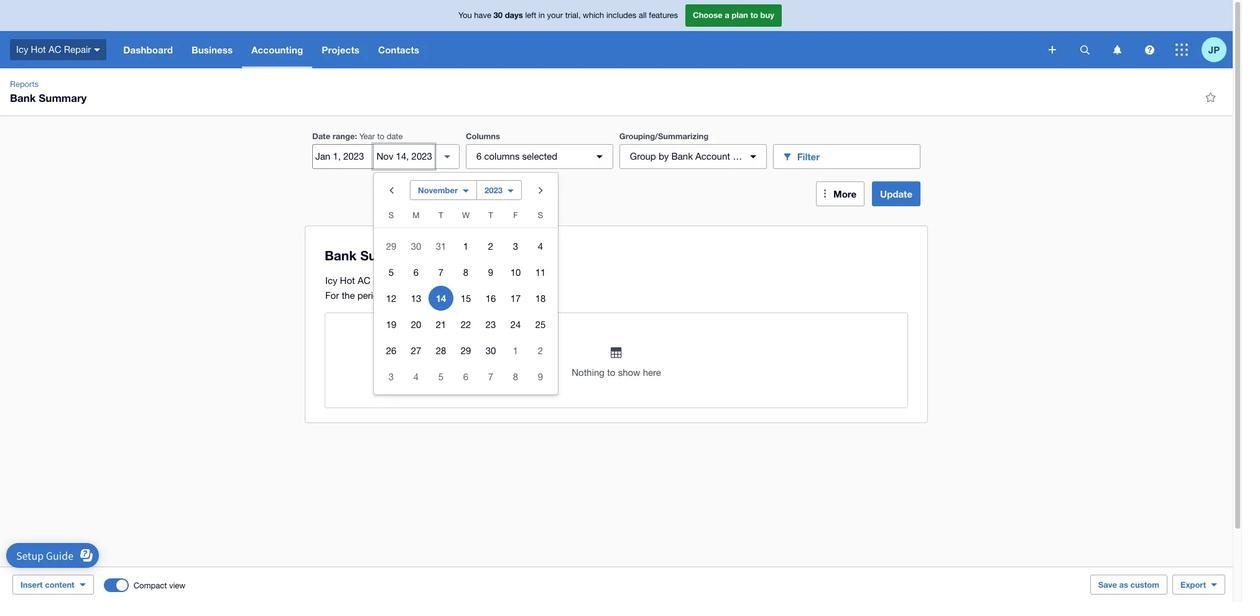 Task type: locate. For each thing, give the bounding box(es) containing it.
0 vertical spatial icy
[[16, 44, 28, 55]]

row down wed nov 22 2023 'cell' on the bottom left of the page
[[374, 338, 558, 364]]

1 vertical spatial hot
[[340, 276, 355, 286]]

2023 inside group
[[485, 185, 503, 195]]

sun nov 26 2023 cell
[[374, 338, 404, 363]]

2 row from the top
[[374, 233, 558, 259]]

repair up period
[[373, 276, 400, 286]]

row down wed nov 08 2023 cell
[[374, 286, 558, 312]]

1 svg image from the left
[[1113, 45, 1121, 54]]

2 t from the left
[[488, 211, 493, 220]]

1 row from the top
[[374, 208, 558, 228]]

tue nov 28 2023 cell
[[429, 338, 453, 363]]

t
[[439, 211, 443, 220], [488, 211, 493, 220]]

group by bank account type button
[[619, 144, 767, 169]]

november up m
[[418, 185, 458, 195]]

6 columns selected
[[476, 151, 557, 162]]

t left f
[[488, 211, 493, 220]]

2023 right the 1,
[[433, 290, 453, 301]]

row group
[[374, 233, 558, 390]]

fri nov 17 2023 cell
[[503, 286, 528, 311]]

columns
[[484, 151, 520, 162]]

left
[[525, 11, 536, 20]]

m
[[413, 211, 420, 220]]

icy for icy hot ac repair for the period january 1, 2023 to november 14, 2023
[[325, 276, 337, 286]]

for
[[325, 290, 339, 301]]

to inside icy hot ac repair for the period january 1, 2023 to november 14, 2023
[[456, 290, 464, 301]]

2 svg image from the left
[[1145, 45, 1154, 54]]

selected
[[522, 151, 557, 162]]

svg image
[[1113, 45, 1121, 54], [1145, 45, 1154, 54]]

1 vertical spatial ac
[[358, 276, 370, 286]]

icy up reports
[[16, 44, 28, 55]]

wed nov 08 2023 cell
[[453, 260, 478, 285]]

0 horizontal spatial bank
[[10, 91, 36, 105]]

to left buy
[[750, 10, 758, 20]]

hot inside icy hot ac repair for the period january 1, 2023 to november 14, 2023
[[340, 276, 355, 286]]

hot inside icy hot ac repair popup button
[[31, 44, 46, 55]]

hot
[[31, 44, 46, 55], [340, 276, 355, 286]]

1 s from the left
[[389, 211, 394, 220]]

icy hot ac repair
[[16, 44, 91, 55]]

0 vertical spatial repair
[[64, 44, 91, 55]]

navigation containing dashboard
[[114, 31, 1040, 68]]

november down thu nov 09 2023 cell
[[467, 290, 510, 301]]

to
[[750, 10, 758, 20], [377, 132, 384, 141], [456, 290, 464, 301], [607, 368, 615, 378]]

sun nov 05 2023 cell
[[374, 260, 404, 285]]

sat nov 18 2023 cell
[[528, 286, 558, 311]]

navigation
[[114, 31, 1040, 68]]

s right f
[[538, 211, 543, 220]]

1,
[[422, 290, 430, 301]]

2023 down columns
[[485, 185, 503, 195]]

repair inside popup button
[[64, 44, 91, 55]]

date
[[312, 131, 330, 141]]

hot up reports
[[31, 44, 46, 55]]

1 vertical spatial bank
[[671, 151, 693, 162]]

to right the tue nov 14 2023 cell
[[456, 290, 464, 301]]

icy inside popup button
[[16, 44, 28, 55]]

row containing s
[[374, 208, 558, 228]]

group
[[374, 173, 558, 395]]

bank inside reports bank summary
[[10, 91, 36, 105]]

0 horizontal spatial hot
[[31, 44, 46, 55]]

export button
[[1173, 575, 1225, 595]]

account
[[695, 151, 730, 162]]

2023
[[485, 185, 503, 195], [433, 290, 453, 301], [528, 290, 549, 301]]

row
[[374, 208, 558, 228], [374, 233, 558, 259], [374, 259, 558, 286], [374, 286, 558, 312], [374, 312, 558, 338], [374, 338, 558, 364], [374, 364, 558, 390]]

sun nov 12 2023 cell
[[374, 286, 404, 311]]

repair inside icy hot ac repair for the period january 1, 2023 to november 14, 2023
[[373, 276, 400, 286]]

wed nov 22 2023 cell
[[453, 312, 478, 337]]

row down wed nov 01 2023 cell
[[374, 259, 558, 286]]

hot up the
[[340, 276, 355, 286]]

hot for icy hot ac repair
[[31, 44, 46, 55]]

ac for icy hot ac repair for the period january 1, 2023 to november 14, 2023
[[358, 276, 370, 286]]

ac for icy hot ac repair
[[48, 44, 61, 55]]

tue nov 07 2023 cell
[[429, 260, 453, 285]]

row down wed nov 15 2023 cell
[[374, 312, 558, 338]]

:
[[355, 131, 357, 141]]

reports
[[10, 80, 39, 89]]

0 horizontal spatial repair
[[64, 44, 91, 55]]

all
[[639, 11, 647, 20]]

ac up reports bank summary
[[48, 44, 61, 55]]

more button
[[816, 182, 865, 207]]

banner
[[0, 0, 1233, 68]]

1 horizontal spatial t
[[488, 211, 493, 220]]

1 horizontal spatial 2023
[[485, 185, 503, 195]]

1 horizontal spatial november
[[467, 290, 510, 301]]

here
[[643, 368, 661, 378]]

dashboard
[[123, 44, 173, 55]]

save as custom button
[[1090, 575, 1168, 595]]

content
[[45, 580, 74, 590]]

0 horizontal spatial ac
[[48, 44, 61, 55]]

4 row from the top
[[374, 286, 558, 312]]

you have 30 days left in your trial, which includes all features
[[458, 10, 678, 20]]

period
[[357, 290, 384, 301]]

wed nov 29 2023 cell
[[453, 338, 478, 363]]

jp button
[[1202, 31, 1233, 68]]

svg image
[[1176, 44, 1188, 56], [1080, 45, 1089, 54], [1049, 46, 1056, 53], [94, 48, 100, 51]]

0 vertical spatial hot
[[31, 44, 46, 55]]

6
[[476, 151, 482, 162]]

date range : year to date
[[312, 131, 403, 141]]

ac inside popup button
[[48, 44, 61, 55]]

repair
[[64, 44, 91, 55], [373, 276, 400, 286]]

1 vertical spatial icy
[[325, 276, 337, 286]]

1 vertical spatial repair
[[373, 276, 400, 286]]

bank
[[10, 91, 36, 105], [671, 151, 693, 162]]

2023 right 14,
[[528, 290, 549, 301]]

6 row from the top
[[374, 338, 558, 364]]

1 horizontal spatial repair
[[373, 276, 400, 286]]

tue nov 21 2023 cell
[[429, 312, 453, 337]]

icy
[[16, 44, 28, 55], [325, 276, 337, 286]]

dashboard link
[[114, 31, 182, 68]]

s left m
[[389, 211, 394, 220]]

1 vertical spatial november
[[467, 290, 510, 301]]

bank right the by at the right of the page
[[671, 151, 693, 162]]

ac inside icy hot ac repair for the period january 1, 2023 to november 14, 2023
[[358, 276, 370, 286]]

icy hot ac repair for the period january 1, 2023 to november 14, 2023
[[325, 276, 549, 301]]

5 row from the top
[[374, 312, 558, 338]]

sun nov 19 2023 cell
[[374, 312, 404, 337]]

icy hot ac repair button
[[0, 31, 114, 68]]

Select end date field
[[374, 145, 435, 169]]

insert content button
[[12, 575, 94, 595]]

0 horizontal spatial icy
[[16, 44, 28, 55]]

1 horizontal spatial s
[[538, 211, 543, 220]]

1 horizontal spatial icy
[[325, 276, 337, 286]]

s
[[389, 211, 394, 220], [538, 211, 543, 220]]

t left w
[[439, 211, 443, 220]]

ac
[[48, 44, 61, 55], [358, 276, 370, 286]]

november
[[418, 185, 458, 195], [467, 290, 510, 301]]

2 horizontal spatial 2023
[[528, 290, 549, 301]]

custom
[[1131, 580, 1159, 590]]

group containing november
[[374, 173, 558, 395]]

icy up the for at top
[[325, 276, 337, 286]]

contacts
[[378, 44, 419, 55]]

business
[[192, 44, 233, 55]]

to right year
[[377, 132, 384, 141]]

row up wed nov 08 2023 cell
[[374, 233, 558, 259]]

1 horizontal spatial ac
[[358, 276, 370, 286]]

0 vertical spatial bank
[[10, 91, 36, 105]]

nothing to show here
[[572, 368, 661, 378]]

in
[[539, 11, 545, 20]]

mon nov 13 2023 cell
[[404, 286, 429, 311]]

which
[[583, 11, 604, 20]]

repair up summary
[[64, 44, 91, 55]]

thu nov 16 2023 cell
[[478, 286, 503, 311]]

0 horizontal spatial november
[[418, 185, 458, 195]]

grid
[[374, 208, 558, 390]]

0 horizontal spatial s
[[389, 211, 394, 220]]

row up wed nov 01 2023 cell
[[374, 208, 558, 228]]

row down wed nov 29 2023 cell on the bottom
[[374, 364, 558, 390]]

choose
[[693, 10, 723, 20]]

filter
[[797, 151, 820, 162]]

1 horizontal spatial svg image
[[1145, 45, 1154, 54]]

filter button
[[773, 144, 920, 169]]

1 horizontal spatial hot
[[340, 276, 355, 286]]

0 horizontal spatial svg image
[[1113, 45, 1121, 54]]

ac up period
[[358, 276, 370, 286]]

bank down reports link
[[10, 91, 36, 105]]

sat nov 11 2023 cell
[[528, 260, 558, 285]]

compact
[[134, 581, 167, 591]]

trial,
[[565, 11, 581, 20]]

7 row from the top
[[374, 364, 558, 390]]

0 horizontal spatial t
[[439, 211, 443, 220]]

0 vertical spatial ac
[[48, 44, 61, 55]]

reports link
[[5, 78, 44, 91]]

1 horizontal spatial bank
[[671, 151, 693, 162]]

fri nov 10 2023 cell
[[503, 260, 528, 285]]

type
[[733, 151, 752, 162]]

add to favourites image
[[1198, 85, 1223, 109]]

0 vertical spatial november
[[418, 185, 458, 195]]

icy inside icy hot ac repair for the period january 1, 2023 to november 14, 2023
[[325, 276, 337, 286]]



Task type: vqa. For each thing, say whether or not it's contained in the screenshot.
Staff
no



Task type: describe. For each thing, give the bounding box(es) containing it.
update button
[[872, 182, 921, 207]]

wed nov 15 2023 cell
[[453, 286, 478, 311]]

repair for icy hot ac repair
[[64, 44, 91, 55]]

Select start date field
[[313, 145, 373, 169]]

previous month image
[[379, 178, 404, 203]]

business button
[[182, 31, 242, 68]]

w
[[462, 211, 470, 220]]

banner containing jp
[[0, 0, 1233, 68]]

buy
[[760, 10, 774, 20]]

projects
[[322, 44, 360, 55]]

november inside group
[[418, 185, 458, 195]]

date
[[387, 132, 403, 141]]

next month image
[[528, 178, 553, 203]]

a
[[725, 10, 729, 20]]

30
[[494, 10, 503, 20]]

mon nov 06 2023 cell
[[404, 260, 429, 285]]

2 s from the left
[[538, 211, 543, 220]]

accounting button
[[242, 31, 312, 68]]

fri nov 03 2023 cell
[[503, 234, 528, 259]]

list of convenience dates image
[[435, 144, 460, 169]]

by
[[659, 151, 669, 162]]

thu nov 30 2023 cell
[[478, 338, 503, 363]]

to left show
[[607, 368, 615, 378]]

1 t from the left
[[439, 211, 443, 220]]

choose a plan to buy
[[693, 10, 774, 20]]

projects button
[[312, 31, 369, 68]]

includes
[[606, 11, 637, 20]]

the
[[342, 290, 355, 301]]

view
[[169, 581, 185, 591]]

thu nov 23 2023 cell
[[478, 312, 503, 337]]

fri nov 24 2023 cell
[[503, 312, 528, 337]]

accounting
[[251, 44, 303, 55]]

nothing
[[572, 368, 605, 378]]

bank inside popup button
[[671, 151, 693, 162]]

icy for icy hot ac repair
[[16, 44, 28, 55]]

features
[[649, 11, 678, 20]]

plan
[[732, 10, 748, 20]]

hot for icy hot ac repair for the period january 1, 2023 to november 14, 2023
[[340, 276, 355, 286]]

save
[[1098, 580, 1117, 590]]

repair for icy hot ac repair for the period january 1, 2023 to november 14, 2023
[[373, 276, 400, 286]]

to inside date range : year to date
[[377, 132, 384, 141]]

grid containing s
[[374, 208, 558, 390]]

range
[[333, 131, 355, 141]]

sat nov 04 2023 cell
[[528, 234, 558, 259]]

insert
[[21, 580, 43, 590]]

update
[[880, 188, 913, 200]]

november inside icy hot ac repair for the period january 1, 2023 to november 14, 2023
[[467, 290, 510, 301]]

sat nov 25 2023 cell
[[528, 312, 558, 337]]

grouping/summarizing
[[619, 131, 709, 141]]

days
[[505, 10, 523, 20]]

columns
[[466, 131, 500, 141]]

tue nov 14 2023 cell
[[429, 286, 453, 311]]

have
[[474, 11, 491, 20]]

your
[[547, 11, 563, 20]]

reports bank summary
[[10, 80, 87, 105]]

save as custom
[[1098, 580, 1159, 590]]

wed nov 01 2023 cell
[[453, 234, 478, 259]]

thu nov 02 2023 cell
[[478, 234, 503, 259]]

group
[[630, 151, 656, 162]]

0 horizontal spatial 2023
[[433, 290, 453, 301]]

show
[[618, 368, 640, 378]]

export
[[1181, 580, 1206, 590]]

you
[[458, 11, 472, 20]]

thu nov 09 2023 cell
[[478, 260, 503, 285]]

group by bank account type
[[630, 151, 752, 162]]

year
[[359, 132, 375, 141]]

mon nov 27 2023 cell
[[404, 338, 429, 363]]

mon nov 20 2023 cell
[[404, 312, 429, 337]]

contacts button
[[369, 31, 429, 68]]

more
[[834, 188, 857, 200]]

summary
[[39, 91, 87, 105]]

compact view
[[134, 581, 185, 591]]

jp
[[1208, 44, 1220, 55]]

f
[[513, 211, 518, 220]]

svg image inside icy hot ac repair popup button
[[94, 48, 100, 51]]

Report title field
[[322, 242, 903, 271]]

3 row from the top
[[374, 259, 558, 286]]

january
[[387, 290, 420, 301]]

as
[[1119, 580, 1128, 590]]

14,
[[513, 290, 526, 301]]

insert content
[[21, 580, 74, 590]]



